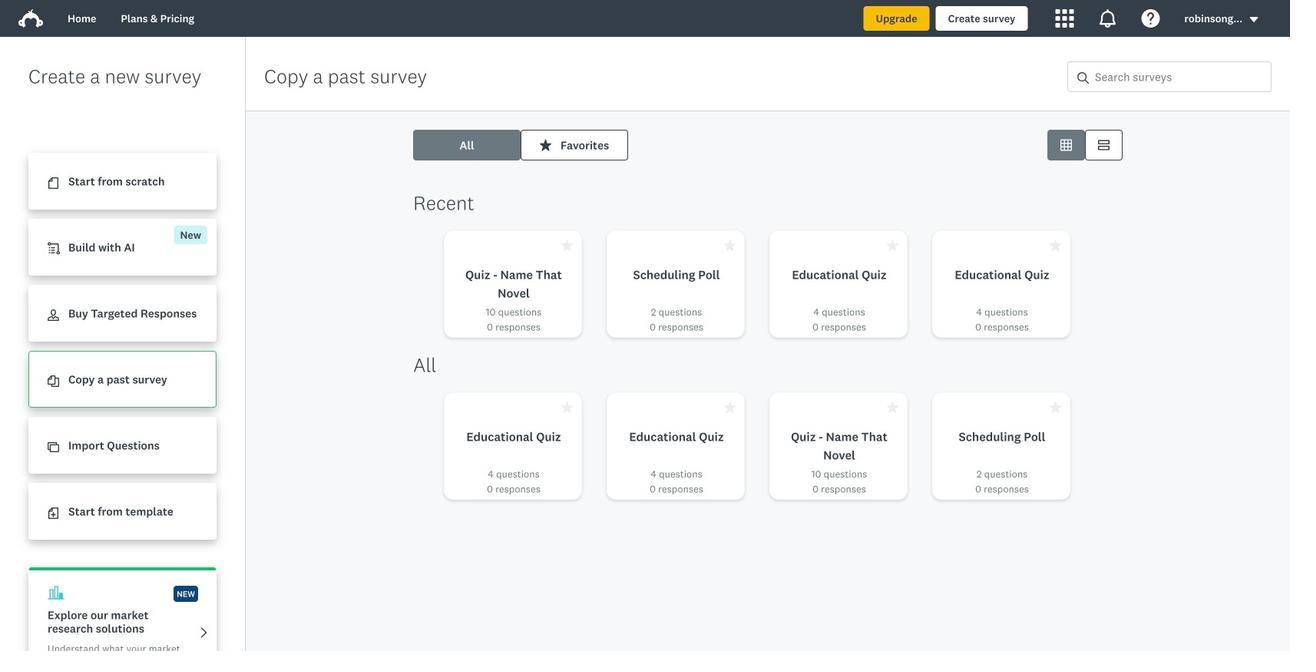 Task type: locate. For each thing, give the bounding box(es) containing it.
1 brand logo image from the top
[[18, 6, 43, 31]]

documentclone image
[[48, 376, 59, 387]]

products icon image
[[1055, 9, 1074, 28], [1055, 9, 1074, 28]]

documentplus image
[[48, 508, 59, 519]]

clone image
[[48, 442, 59, 453]]

brand logo image
[[18, 6, 43, 31], [18, 9, 43, 28]]

document image
[[48, 178, 59, 189]]

user image
[[48, 310, 59, 321]]

dropdown arrow icon image
[[1249, 14, 1259, 25], [1250, 17, 1258, 22]]

notification center icon image
[[1098, 9, 1117, 28]]

2 brand logo image from the top
[[18, 9, 43, 28]]

starfilled image
[[540, 139, 551, 151], [561, 240, 573, 251], [724, 240, 736, 251], [887, 240, 898, 251], [1050, 240, 1061, 251], [561, 402, 573, 413], [887, 402, 898, 413], [1050, 402, 1061, 413]]

search image
[[1077, 72, 1089, 84]]



Task type: vqa. For each thing, say whether or not it's contained in the screenshot.
DocumentClone icon
yes



Task type: describe. For each thing, give the bounding box(es) containing it.
chevronright image
[[198, 627, 210, 639]]

help icon image
[[1141, 9, 1160, 28]]

textboxmultiple image
[[1098, 139, 1110, 151]]

Search surveys field
[[1089, 62, 1271, 91]]

starfilled image
[[724, 402, 736, 413]]

grid image
[[1060, 139, 1072, 151]]



